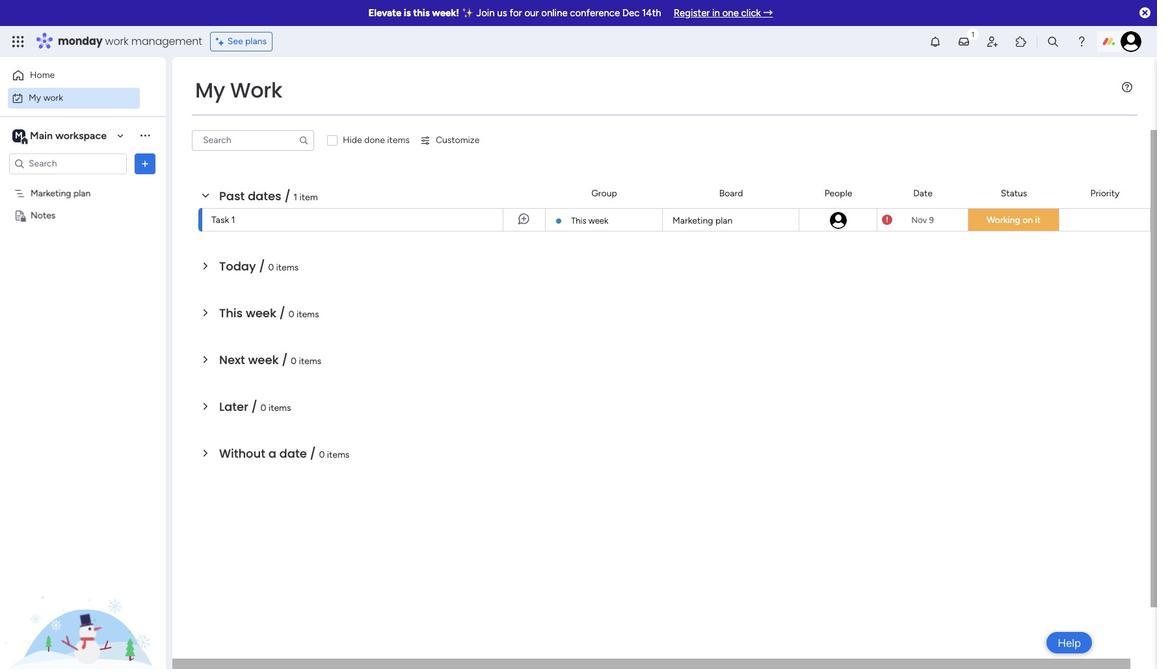 Task type: describe. For each thing, give the bounding box(es) containing it.
1 horizontal spatial kendall parks image
[[1121, 31, 1142, 52]]

items inside next week / 0 items
[[299, 356, 321, 367]]

notifications image
[[929, 35, 942, 48]]

register in one click →
[[674, 7, 773, 19]]

help button
[[1047, 632, 1092, 654]]

my for my work
[[195, 75, 225, 105]]

register in one click → link
[[674, 7, 773, 19]]

items inside the later / 0 items
[[269, 403, 291, 414]]

nov
[[911, 215, 927, 225]]

search image
[[299, 135, 309, 146]]

later
[[219, 399, 248, 415]]

monday work management
[[58, 34, 202, 49]]

work for my
[[43, 92, 63, 103]]

→
[[763, 7, 773, 19]]

item
[[300, 192, 318, 203]]

menu image
[[1122, 82, 1132, 92]]

0 vertical spatial marketing plan
[[31, 188, 91, 199]]

us
[[497, 7, 507, 19]]

board
[[719, 188, 743, 199]]

my work button
[[8, 87, 140, 108]]

today / 0 items
[[219, 258, 299, 275]]

next
[[219, 352, 245, 368]]

plans
[[245, 36, 267, 47]]

work
[[230, 75, 282, 105]]

people
[[825, 188, 852, 199]]

0 horizontal spatial marketing
[[31, 188, 71, 199]]

management
[[131, 34, 202, 49]]

plan inside list box
[[74, 188, 91, 199]]

home
[[30, 70, 55, 81]]

status
[[1001, 188, 1027, 199]]

click
[[741, 7, 761, 19]]

marketing plan link
[[671, 209, 791, 232]]

0 inside this week / 0 items
[[289, 309, 294, 320]]

our
[[525, 7, 539, 19]]

date
[[279, 446, 307, 462]]

see
[[227, 36, 243, 47]]

0 horizontal spatial kendall parks image
[[828, 211, 848, 230]]

done
[[364, 135, 385, 146]]

✨
[[462, 7, 474, 19]]

this for this week / 0 items
[[219, 305, 243, 321]]

it
[[1035, 215, 1041, 226]]

help
[[1058, 636, 1081, 650]]

marketing plan inside marketing plan link
[[673, 215, 733, 226]]

group
[[591, 188, 617, 199]]

for
[[510, 7, 522, 19]]

customize button
[[415, 130, 485, 151]]

this for this week
[[571, 216, 586, 226]]

m
[[15, 130, 23, 141]]

week for this week /
[[246, 305, 276, 321]]

see plans
[[227, 36, 267, 47]]

hide
[[343, 135, 362, 146]]

/ down this week / 0 items
[[282, 352, 288, 368]]

date
[[913, 188, 933, 199]]

0 horizontal spatial 1
[[231, 215, 235, 226]]

work for monday
[[105, 34, 128, 49]]

see plans button
[[210, 32, 273, 51]]

my for my work
[[29, 92, 41, 103]]

Filter dashboard by text search field
[[192, 130, 314, 151]]

workspace options image
[[139, 129, 152, 142]]

items inside without a date / 0 items
[[327, 449, 350, 461]]

workspace selection element
[[12, 128, 109, 145]]

0 inside without a date / 0 items
[[319, 449, 325, 461]]

my work
[[195, 75, 282, 105]]

dec
[[622, 7, 640, 19]]

workspace
[[55, 129, 107, 141]]

week for next week /
[[248, 352, 279, 368]]

this week
[[571, 216, 608, 226]]

this
[[413, 7, 430, 19]]

customize
[[436, 135, 480, 146]]



Task type: vqa. For each thing, say whether or not it's contained in the screenshot.
monday marketplace image
no



Task type: locate. For each thing, give the bounding box(es) containing it.
nov 9
[[911, 215, 934, 225]]

kendall parks image up menu image
[[1121, 31, 1142, 52]]

week down today / 0 items
[[246, 305, 276, 321]]

a
[[268, 446, 276, 462]]

0 vertical spatial kendall parks image
[[1121, 31, 1142, 52]]

inbox image
[[958, 35, 971, 48]]

next week / 0 items
[[219, 352, 321, 368]]

work right monday
[[105, 34, 128, 49]]

items right done
[[387, 135, 410, 146]]

items up without a date / 0 items
[[269, 403, 291, 414]]

items inside this week / 0 items
[[297, 309, 319, 320]]

0 inside next week / 0 items
[[291, 356, 297, 367]]

0 horizontal spatial marketing plan
[[31, 188, 91, 199]]

1 horizontal spatial work
[[105, 34, 128, 49]]

my work
[[29, 92, 63, 103]]

past
[[219, 188, 245, 204]]

week!
[[432, 7, 459, 19]]

plan
[[74, 188, 91, 199], [716, 215, 733, 226]]

week
[[588, 216, 608, 226], [246, 305, 276, 321], [248, 352, 279, 368]]

marketing plan down board
[[673, 215, 733, 226]]

/ up next week / 0 items
[[279, 305, 285, 321]]

select product image
[[12, 35, 25, 48]]

1 vertical spatial work
[[43, 92, 63, 103]]

monday
[[58, 34, 102, 49]]

hide done items
[[343, 135, 410, 146]]

elevate
[[368, 7, 401, 19]]

1 vertical spatial 1
[[231, 215, 235, 226]]

join
[[476, 7, 495, 19]]

9
[[929, 215, 934, 225]]

items inside today / 0 items
[[276, 262, 299, 273]]

home button
[[8, 65, 140, 86]]

0 vertical spatial 1
[[294, 192, 297, 203]]

0 vertical spatial this
[[571, 216, 586, 226]]

0 horizontal spatial work
[[43, 92, 63, 103]]

items up next week / 0 items
[[297, 309, 319, 320]]

in
[[712, 7, 720, 19]]

later / 0 items
[[219, 399, 291, 415]]

2 vertical spatial week
[[248, 352, 279, 368]]

kendall parks image
[[1121, 31, 1142, 52], [828, 211, 848, 230]]

conference
[[570, 7, 620, 19]]

/ left the item
[[285, 188, 291, 204]]

None search field
[[192, 130, 314, 151]]

week right 'next'
[[248, 352, 279, 368]]

14th
[[642, 7, 661, 19]]

priority
[[1091, 188, 1120, 199]]

1 horizontal spatial marketing
[[673, 215, 713, 226]]

0 horizontal spatial plan
[[74, 188, 91, 199]]

help image
[[1075, 35, 1088, 48]]

1 horizontal spatial this
[[571, 216, 586, 226]]

1 vertical spatial plan
[[716, 215, 733, 226]]

0 inside the later / 0 items
[[261, 403, 266, 414]]

1 vertical spatial marketing
[[673, 215, 713, 226]]

0 vertical spatial marketing
[[31, 188, 71, 199]]

main
[[30, 129, 53, 141]]

task
[[211, 215, 229, 226]]

1
[[294, 192, 297, 203], [231, 215, 235, 226]]

0 up next week / 0 items
[[289, 309, 294, 320]]

my
[[195, 75, 225, 105], [29, 92, 41, 103]]

list box containing marketing plan
[[0, 180, 166, 402]]

0 right "today"
[[268, 262, 274, 273]]

0 vertical spatial work
[[105, 34, 128, 49]]

apps image
[[1015, 35, 1028, 48]]

one
[[722, 7, 739, 19]]

list box
[[0, 180, 166, 402]]

items right date
[[327, 449, 350, 461]]

/
[[285, 188, 291, 204], [259, 258, 265, 275], [279, 305, 285, 321], [282, 352, 288, 368], [251, 399, 257, 415], [310, 446, 316, 462]]

v2 overdue deadline image
[[882, 214, 892, 226]]

0 horizontal spatial my
[[29, 92, 41, 103]]

work down home
[[43, 92, 63, 103]]

0
[[268, 262, 274, 273], [289, 309, 294, 320], [291, 356, 297, 367], [261, 403, 266, 414], [319, 449, 325, 461]]

plan down board
[[716, 215, 733, 226]]

plan down search in workspace field
[[74, 188, 91, 199]]

items up this week / 0 items
[[276, 262, 299, 273]]

online
[[541, 7, 568, 19]]

items
[[387, 135, 410, 146], [276, 262, 299, 273], [297, 309, 319, 320], [299, 356, 321, 367], [269, 403, 291, 414], [327, 449, 350, 461]]

past dates / 1 item
[[219, 188, 318, 204]]

options image
[[139, 157, 152, 170]]

work
[[105, 34, 128, 49], [43, 92, 63, 103]]

1 horizontal spatial my
[[195, 75, 225, 105]]

this
[[571, 216, 586, 226], [219, 305, 243, 321]]

0 horizontal spatial this
[[219, 305, 243, 321]]

marketing
[[31, 188, 71, 199], [673, 215, 713, 226]]

1 vertical spatial kendall parks image
[[828, 211, 848, 230]]

1 left the item
[[294, 192, 297, 203]]

1 horizontal spatial plan
[[716, 215, 733, 226]]

/ right date
[[310, 446, 316, 462]]

kendall parks image down people
[[828, 211, 848, 230]]

items down this week / 0 items
[[299, 356, 321, 367]]

register
[[674, 7, 710, 19]]

without a date / 0 items
[[219, 446, 350, 462]]

dates
[[248, 188, 281, 204]]

marketing plan up notes
[[31, 188, 91, 199]]

1 horizontal spatial 1
[[294, 192, 297, 203]]

1 right task
[[231, 215, 235, 226]]

work inside button
[[43, 92, 63, 103]]

working
[[987, 215, 1020, 226]]

1 inside past dates / 1 item
[[294, 192, 297, 203]]

today
[[219, 258, 256, 275]]

my inside button
[[29, 92, 41, 103]]

lottie animation element
[[0, 538, 166, 669]]

0 right later
[[261, 403, 266, 414]]

0 right date
[[319, 449, 325, 461]]

elevate is this week! ✨ join us for our online conference dec 14th
[[368, 7, 661, 19]]

1 vertical spatial week
[[246, 305, 276, 321]]

working on it
[[987, 215, 1041, 226]]

my left work
[[195, 75, 225, 105]]

1 image
[[967, 27, 979, 41]]

Search in workspace field
[[27, 156, 109, 171]]

main workspace
[[30, 129, 107, 141]]

lottie animation image
[[0, 538, 166, 669]]

without
[[219, 446, 265, 462]]

week down group
[[588, 216, 608, 226]]

0 vertical spatial plan
[[74, 188, 91, 199]]

this week / 0 items
[[219, 305, 319, 321]]

/ right "today"
[[259, 258, 265, 275]]

0 inside today / 0 items
[[268, 262, 274, 273]]

1 horizontal spatial marketing plan
[[673, 215, 733, 226]]

/ right later
[[251, 399, 257, 415]]

notes
[[31, 210, 56, 221]]

search everything image
[[1047, 35, 1060, 48]]

option
[[0, 181, 166, 184]]

my down home
[[29, 92, 41, 103]]

1 vertical spatial this
[[219, 305, 243, 321]]

0 vertical spatial week
[[588, 216, 608, 226]]

workspace image
[[12, 128, 25, 143]]

on
[[1023, 215, 1033, 226]]

is
[[404, 7, 411, 19]]

invite members image
[[986, 35, 999, 48]]

private board image
[[14, 209, 26, 221]]

0 down this week / 0 items
[[291, 356, 297, 367]]

marketing plan
[[31, 188, 91, 199], [673, 215, 733, 226]]

task 1
[[211, 215, 235, 226]]

1 vertical spatial marketing plan
[[673, 215, 733, 226]]



